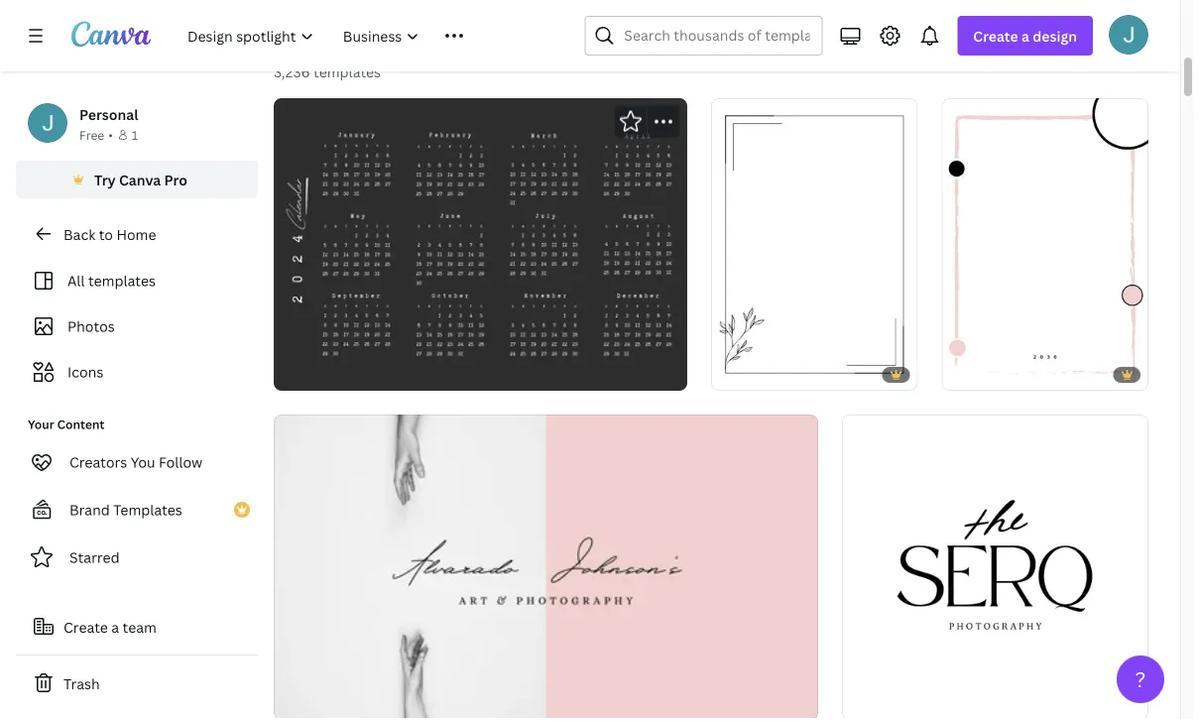 Task type: locate. For each thing, give the bounding box(es) containing it.
None search field
[[585, 16, 823, 56]]

icons link
[[28, 353, 246, 391]]

0 vertical spatial create
[[973, 26, 1018, 45]]

top level navigation element
[[175, 16, 537, 56], [175, 16, 537, 56]]

create a design button
[[958, 16, 1093, 56]]

create a design
[[973, 26, 1077, 45]]

create
[[973, 26, 1018, 45], [63, 617, 108, 636]]

a left design
[[1022, 26, 1030, 45]]

create a team button
[[16, 607, 258, 647]]

?
[[1135, 665, 1146, 693]]

brand templates
[[69, 500, 182, 519]]

creators
[[69, 453, 127, 472]]

1 horizontal spatial templates
[[313, 62, 381, 81]]

all templates
[[67, 271, 156, 290]]

a inside button
[[111, 617, 119, 636]]

templates
[[313, 62, 381, 81], [88, 271, 156, 290]]

1 vertical spatial a
[[111, 617, 119, 636]]

1 vertical spatial templates
[[88, 271, 156, 290]]

all
[[67, 271, 85, 290]]

icons
[[67, 363, 103, 381]]

create left design
[[973, 26, 1018, 45]]

a
[[1022, 26, 1030, 45], [111, 617, 119, 636]]

all templates link
[[28, 262, 246, 300]]

1 horizontal spatial create
[[973, 26, 1018, 45]]

your content
[[28, 416, 105, 432]]

creators you follow
[[69, 453, 202, 472]]

create left 'team'
[[63, 617, 108, 636]]

trash
[[63, 674, 100, 693]]

Search templates by Sadaf F K. search field
[[440, 6, 784, 44]]

home
[[116, 225, 156, 244]]

templates
[[113, 500, 182, 519]]

create a team
[[63, 617, 157, 636]]

create for create a team
[[63, 617, 108, 636]]

try canva pro
[[94, 170, 187, 189]]

design
[[1033, 26, 1077, 45]]

templates right the all
[[88, 271, 156, 290]]

templates for all templates
[[88, 271, 156, 290]]

trash link
[[16, 664, 258, 703]]

a inside dropdown button
[[1022, 26, 1030, 45]]

•
[[108, 126, 113, 143]]

content
[[57, 416, 105, 432]]

your
[[28, 416, 54, 432]]

a for design
[[1022, 26, 1030, 45]]

free
[[79, 126, 104, 143]]

templates for 3,236 templates
[[313, 62, 381, 81]]

create inside button
[[63, 617, 108, 636]]

a left 'team'
[[111, 617, 119, 636]]

0 horizontal spatial templates
[[88, 271, 156, 290]]

0 vertical spatial templates
[[313, 62, 381, 81]]

templates right 3,236
[[313, 62, 381, 81]]

creators you follow link
[[16, 442, 258, 482]]

0 vertical spatial a
[[1022, 26, 1030, 45]]

group
[[711, 90, 918, 391], [942, 90, 1149, 391], [274, 98, 687, 391], [274, 407, 818, 719], [842, 407, 1149, 719]]

back to home link
[[16, 214, 258, 254]]

create inside dropdown button
[[973, 26, 1018, 45]]

0 horizontal spatial a
[[111, 617, 119, 636]]

1 horizontal spatial a
[[1022, 26, 1030, 45]]

0 horizontal spatial create
[[63, 617, 108, 636]]

team
[[123, 617, 157, 636]]

1 vertical spatial create
[[63, 617, 108, 636]]



Task type: vqa. For each thing, say whether or not it's contained in the screenshot.
team
yes



Task type: describe. For each thing, give the bounding box(es) containing it.
brand templates link
[[16, 490, 258, 530]]

try
[[94, 170, 116, 189]]

Search search field
[[624, 17, 810, 55]]

brand
[[69, 500, 110, 519]]

back
[[63, 225, 95, 244]]

to
[[99, 225, 113, 244]]

personal
[[79, 105, 138, 123]]

free •
[[79, 126, 113, 143]]

canva
[[119, 170, 161, 189]]

starred
[[69, 548, 120, 567]]

? button
[[1117, 656, 1165, 703]]

a for team
[[111, 617, 119, 636]]

follow
[[159, 453, 202, 472]]

pro
[[164, 170, 187, 189]]

1
[[132, 126, 138, 143]]

photos
[[67, 317, 115, 336]]

photos link
[[28, 307, 246, 345]]

3,236
[[274, 62, 310, 81]]

starred link
[[16, 538, 258, 577]]

you
[[131, 453, 155, 472]]

3,236 templates
[[274, 62, 381, 81]]

back to home
[[63, 225, 156, 244]]

try canva pro button
[[16, 161, 258, 198]]

john smith image
[[1109, 15, 1149, 54]]

create for create a design
[[973, 26, 1018, 45]]



